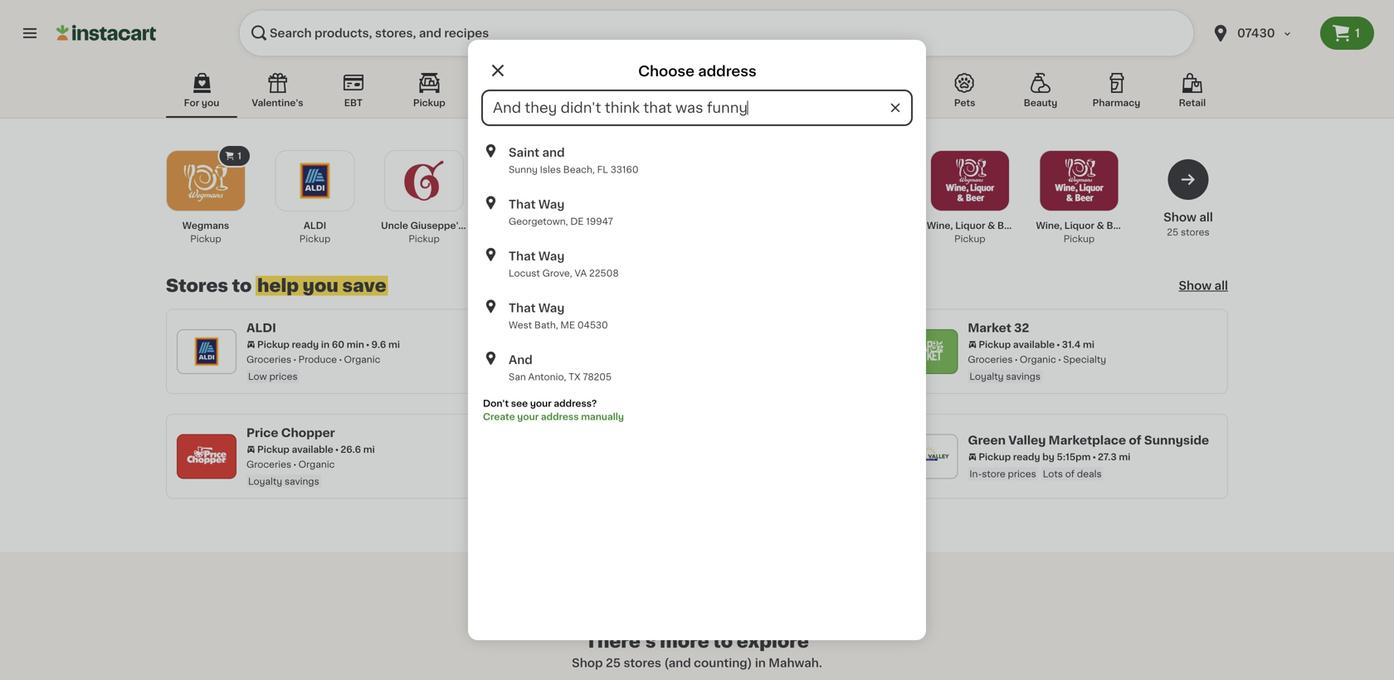 Task type: vqa. For each thing, say whether or not it's contained in the screenshot.
save
yes



Task type: locate. For each thing, give the bounding box(es) containing it.
choose address dialog
[[468, 40, 926, 641]]

groceries inside groceries produce organic low prices
[[246, 355, 291, 364]]

shop categories tab list
[[166, 70, 1228, 118]]

1 vertical spatial to
[[713, 633, 733, 650]]

1 vertical spatial ready
[[1013, 453, 1040, 462]]

organic inside groceries organic loyalty savings
[[298, 460, 335, 469]]

0 horizontal spatial lots
[[609, 372, 629, 381]]

deals
[[875, 98, 902, 107]]

stores down there's
[[624, 658, 661, 669]]

1 vertical spatial way
[[538, 251, 565, 262]]

aldi inside aldi pickup
[[304, 221, 326, 230]]

1 vertical spatial prices
[[1008, 470, 1036, 479]]

0 horizontal spatial pickup available
[[257, 445, 333, 454]]

0 vertical spatial prices
[[269, 372, 298, 381]]

0 vertical spatial to
[[232, 277, 252, 295]]

27.3 mi
[[1098, 453, 1130, 462]]

0 horizontal spatial marketplace
[[466, 221, 525, 230]]

1 horizontal spatial address
[[698, 64, 757, 78]]

address down address?
[[541, 412, 579, 422]]

04530
[[577, 321, 608, 330]]

me
[[560, 321, 575, 330]]

22508
[[589, 269, 619, 278]]

19947
[[586, 217, 613, 226]]

prices down pickup ready by 5:15pm at the right of the page
[[1008, 470, 1036, 479]]

1 horizontal spatial pickup link
[[1036, 150, 1122, 246]]

1 vertical spatial in
[[755, 658, 766, 669]]

that up tin
[[509, 199, 536, 210]]

marketplace
[[466, 221, 525, 230], [1049, 435, 1126, 446]]

1 vertical spatial show
[[1179, 280, 1212, 292]]

giuseppe's
[[410, 221, 464, 230]]

0 horizontal spatial available
[[292, 445, 333, 454]]

loyalty down price
[[248, 477, 282, 486]]

1 vertical spatial loyalty
[[248, 477, 282, 486]]

manually
[[581, 412, 624, 422]]

to inside there's more to explore shop 25 stores (and counting) in mahwah.
[[713, 633, 733, 650]]

address?
[[554, 399, 597, 408]]

deals
[[643, 372, 668, 381], [1077, 470, 1102, 479]]

prices right low
[[269, 372, 298, 381]]

mi right 26.6
[[363, 445, 375, 454]]

0 vertical spatial marketplace
[[466, 221, 525, 230]]

way for that way locust grove, va 22508
[[538, 251, 565, 262]]

1 horizontal spatial pickup available
[[979, 340, 1055, 349]]

you right for
[[202, 98, 219, 107]]

show for show all 25 stores
[[1164, 212, 1196, 223]]

uncle giuseppe's marketplace pickup
[[381, 221, 525, 244]]

1 horizontal spatial market
[[968, 322, 1011, 334]]

0 vertical spatial available
[[1013, 340, 1055, 349]]

ready down valley
[[1013, 453, 1040, 462]]

1 that from the top
[[509, 199, 536, 210]]

that up locust
[[509, 251, 536, 262]]

that way west bath, me 04530
[[509, 302, 608, 330]]

help
[[257, 277, 299, 295]]

1 horizontal spatial of
[[1065, 470, 1075, 479]]

ready
[[292, 340, 319, 349], [1013, 453, 1040, 462]]

0 vertical spatial way
[[538, 199, 565, 210]]

counting)
[[694, 658, 752, 669]]

saint
[[509, 147, 539, 158]]

local
[[644, 98, 670, 107]]

don't
[[483, 399, 509, 408]]

saint and sunny isles beach, fl 33160
[[509, 147, 639, 174]]

you right help
[[303, 277, 338, 295]]

60
[[332, 340, 344, 349]]

26.6
[[341, 445, 361, 454]]

show inside popup button
[[1179, 280, 1212, 292]]

pickup ready in 60 min
[[257, 340, 364, 349]]

27.3
[[1098, 453, 1117, 462]]

3 way from the top
[[538, 302, 565, 314]]

deals down 5:15pm
[[1077, 470, 1102, 479]]

green
[[968, 435, 1006, 446]]

0 vertical spatial your
[[530, 399, 552, 408]]

in
[[321, 340, 330, 349], [755, 658, 766, 669]]

0 horizontal spatial prices
[[269, 372, 298, 381]]

1 horizontal spatial marketplace
[[1049, 435, 1126, 446]]

that inside that way georgetown, de 19947
[[509, 199, 536, 210]]

lots up manually
[[609, 372, 629, 381]]

by
[[1042, 453, 1055, 462]]

mahwah.
[[769, 658, 822, 669]]

groceries down market 32 at the top right
[[968, 355, 1013, 364]]

all
[[1199, 212, 1213, 223], [1214, 280, 1228, 292]]

groceries inside groceries organic specialty loyalty savings
[[968, 355, 1013, 364]]

1 horizontal spatial organic
[[344, 355, 380, 364]]

local button
[[621, 70, 693, 118]]

show
[[1164, 212, 1196, 223], [1179, 280, 1212, 292]]

stores inside there's more to explore shop 25 stores (and counting) in mahwah.
[[624, 658, 661, 669]]

way inside the that way west bath, me 04530
[[538, 302, 565, 314]]

1 horizontal spatial in
[[755, 658, 766, 669]]

1 vertical spatial lots
[[1043, 470, 1063, 479]]

0 vertical spatial show
[[1164, 212, 1196, 223]]

market left 32 on the top
[[968, 322, 1011, 334]]

organic down chopper
[[298, 460, 335, 469]]

pickup available for chopper
[[257, 445, 333, 454]]

available down chopper
[[292, 445, 333, 454]]

1 vertical spatial marketplace
[[1049, 435, 1126, 446]]

1 vertical spatial stores
[[624, 658, 661, 669]]

mi for green valley marketplace of sunnyside
[[1119, 453, 1130, 462]]

show inside the show all 25 stores
[[1164, 212, 1196, 223]]

0 vertical spatial you
[[202, 98, 219, 107]]

there's
[[585, 633, 656, 650]]

  text field
[[483, 91, 911, 124]]

chopper
[[281, 427, 335, 439]]

0 vertical spatial pickup available
[[979, 340, 1055, 349]]

pickup inside uncle giuseppe's marketplace pickup
[[409, 234, 440, 244]]

0 vertical spatial 25
[[1167, 228, 1178, 237]]

1 horizontal spatial 25
[[1167, 228, 1178, 237]]

1 vertical spatial 25
[[606, 658, 621, 669]]

0 horizontal spatial pickup link
[[927, 150, 1013, 246]]

2 horizontal spatial of
[[1129, 435, 1141, 446]]

groceries up low
[[246, 355, 291, 364]]

marketplace for giuseppe's
[[466, 221, 525, 230]]

of up 27.3 mi
[[1129, 435, 1141, 446]]

9.6
[[371, 340, 386, 349]]

1 vertical spatial that
[[509, 251, 536, 262]]

in left 60
[[321, 340, 330, 349]]

in inside there's more to explore shop 25 stores (and counting) in mahwah.
[[755, 658, 766, 669]]

alcohol
[[563, 98, 599, 107]]

2 vertical spatial way
[[538, 302, 565, 314]]

available for 32
[[1013, 340, 1055, 349]]

0 horizontal spatial you
[[202, 98, 219, 107]]

25
[[1167, 228, 1178, 237], [606, 658, 621, 669]]

in down explore
[[755, 658, 766, 669]]

all inside the show all 25 stores
[[1199, 212, 1213, 223]]

of right the 78205
[[631, 372, 641, 381]]

31.4 mi
[[1062, 340, 1094, 349]]

shop down there's
[[572, 658, 603, 669]]

0 horizontal spatial 25
[[606, 658, 621, 669]]

your down see
[[517, 412, 539, 422]]

1 horizontal spatial stores
[[1181, 228, 1210, 237]]

0 horizontal spatial loyalty
[[248, 477, 282, 486]]

2 that from the top
[[509, 251, 536, 262]]

the fresh market logo image
[[545, 329, 590, 374]]

loyalty down market 32 at the top right
[[969, 372, 1004, 381]]

and san antonio, tx 78205
[[509, 354, 612, 382]]

32
[[1014, 322, 1029, 334]]

1 inside button
[[1355, 27, 1360, 39]]

savings down chopper
[[285, 477, 319, 486]]

0 horizontal spatial of
[[631, 372, 641, 381]]

0 horizontal spatial stores
[[624, 658, 661, 669]]

mi
[[388, 340, 400, 349], [1083, 340, 1094, 349], [363, 445, 375, 454], [1119, 453, 1130, 462]]

savings
[[1006, 372, 1041, 381], [285, 477, 319, 486]]

ready for green valley marketplace of sunnyside
[[1013, 453, 1040, 462]]

mi right 9.6
[[388, 340, 400, 349]]

to up counting) at the bottom of page
[[713, 633, 733, 650]]

all inside popup button
[[1214, 280, 1228, 292]]

1 horizontal spatial savings
[[1006, 372, 1041, 381]]

0 vertical spatial stores
[[1181, 228, 1210, 237]]

1 vertical spatial pickup available
[[257, 445, 333, 454]]

va
[[575, 269, 587, 278]]

pickup inside wegmans pickup
[[190, 234, 221, 244]]

1 vertical spatial shop
[[572, 658, 603, 669]]

to left help
[[232, 277, 252, 295]]

1 horizontal spatial available
[[1013, 340, 1055, 349]]

pickup
[[413, 98, 445, 107], [190, 234, 221, 244], [299, 234, 330, 244], [409, 234, 440, 244], [954, 234, 985, 244], [1064, 234, 1095, 244], [257, 340, 290, 349], [979, 340, 1011, 349], [257, 445, 290, 454], [979, 453, 1011, 462]]

0 horizontal spatial aldi
[[246, 322, 276, 334]]

address
[[698, 64, 757, 78], [541, 412, 579, 422]]

1 vertical spatial address
[[541, 412, 579, 422]]

way up bath,
[[538, 302, 565, 314]]

0 vertical spatial 1
[[1355, 27, 1360, 39]]

0 horizontal spatial organic
[[298, 460, 335, 469]]

mi for price chopper
[[363, 445, 375, 454]]

0 horizontal spatial all
[[1199, 212, 1213, 223]]

1 vertical spatial available
[[292, 445, 333, 454]]

beauty button
[[1005, 70, 1076, 118]]

way up grove,
[[538, 251, 565, 262]]

2 vertical spatial that
[[509, 302, 536, 314]]

2 horizontal spatial organic
[[1020, 355, 1056, 364]]

way up georgetown,
[[538, 199, 565, 210]]

pickup link
[[927, 150, 1013, 246], [1036, 150, 1122, 246]]

1 button
[[1320, 17, 1374, 50]]

pets
[[954, 98, 975, 107]]

address up wholesale in the right top of the page
[[698, 64, 757, 78]]

loyalty inside groceries organic specialty loyalty savings
[[969, 372, 1004, 381]]

1 vertical spatial all
[[1214, 280, 1228, 292]]

0 horizontal spatial address
[[541, 412, 579, 422]]

groceries inside groceries organic loyalty savings
[[246, 460, 291, 469]]

shop right &
[[647, 221, 672, 230]]

groceries
[[246, 355, 291, 364], [968, 355, 1013, 364], [246, 460, 291, 469]]

of down 5:15pm
[[1065, 470, 1075, 479]]

organic
[[344, 355, 380, 364], [1020, 355, 1056, 364], [298, 460, 335, 469]]

organic down min
[[344, 355, 380, 364]]

ready up produce in the left of the page
[[292, 340, 319, 349]]

0 horizontal spatial savings
[[285, 477, 319, 486]]

price chopper logo image
[[184, 434, 229, 479]]

and
[[509, 354, 533, 366]]

0 vertical spatial ready
[[292, 340, 319, 349]]

mi up specialty
[[1083, 340, 1094, 349]]

way for that way west bath, me 04530
[[538, 302, 565, 314]]

grocery
[[486, 98, 524, 107]]

0 horizontal spatial shop
[[572, 658, 603, 669]]

your up create your address manually button
[[530, 399, 552, 408]]

0 horizontal spatial deals
[[643, 372, 668, 381]]

that inside that way locust grove, va 22508
[[509, 251, 536, 262]]

groceries down price
[[246, 460, 291, 469]]

aldi pickup
[[299, 221, 330, 244]]

market right the fresh
[[670, 322, 713, 334]]

ebt button
[[318, 70, 389, 118]]

2 pickup link from the left
[[1036, 150, 1122, 246]]

of
[[631, 372, 641, 381], [1129, 435, 1141, 446], [1065, 470, 1075, 479]]

deals down 'the fresh market'
[[643, 372, 668, 381]]

1 vertical spatial your
[[517, 412, 539, 422]]

0 horizontal spatial to
[[232, 277, 252, 295]]

3 that from the top
[[509, 302, 536, 314]]

that for that way locust grove, va 22508
[[509, 251, 536, 262]]

1 vertical spatial 1
[[238, 151, 241, 161]]

1 horizontal spatial 1
[[1355, 27, 1360, 39]]

1 vertical spatial of
[[1129, 435, 1141, 446]]

1 horizontal spatial all
[[1214, 280, 1228, 292]]

show up show all popup button
[[1164, 212, 1196, 223]]

stores
[[1181, 228, 1210, 237], [624, 658, 661, 669]]

1 horizontal spatial prices
[[1008, 470, 1036, 479]]

for you button
[[166, 70, 237, 118]]

groceries produce organic low prices
[[246, 355, 380, 381]]

1 horizontal spatial aldi
[[304, 221, 326, 230]]

aldi down stores to help you save in the left of the page
[[246, 322, 276, 334]]

available down 32 on the top
[[1013, 340, 1055, 349]]

2 way from the top
[[538, 251, 565, 262]]

mi right 27.3
[[1119, 453, 1130, 462]]

locust
[[509, 269, 540, 278]]

0 vertical spatial that
[[509, 199, 536, 210]]

way for that way georgetown, de 19947
[[538, 199, 565, 210]]

1 horizontal spatial ready
[[1013, 453, 1040, 462]]

beach,
[[563, 165, 595, 174]]

retail
[[1179, 98, 1206, 107]]

organic inside groceries organic specialty loyalty savings
[[1020, 355, 1056, 364]]

choose address
[[638, 64, 757, 78]]

1 vertical spatial savings
[[285, 477, 319, 486]]

aldi up stores to help you save in the left of the page
[[304, 221, 326, 230]]

stores up show all popup button
[[1181, 228, 1210, 237]]

lots
[[609, 372, 629, 381], [1043, 470, 1063, 479]]

that inside the that way west bath, me 04530
[[509, 302, 536, 314]]

fresh
[[633, 322, 667, 334]]

0 vertical spatial loyalty
[[969, 372, 1004, 381]]

way inside that way georgetown, de 19947
[[538, 199, 565, 210]]

green valley marketplace of sunnyside
[[968, 435, 1209, 446]]

savings down 32 on the top
[[1006, 372, 1041, 381]]

that up west
[[509, 302, 536, 314]]

0 vertical spatial savings
[[1006, 372, 1041, 381]]

1 way from the top
[[538, 199, 565, 210]]

tab panel
[[158, 144, 1236, 499]]

address inside don't see your address? create your address manually
[[541, 412, 579, 422]]

stop & shop
[[613, 221, 672, 230]]

1 vertical spatial aldi
[[246, 322, 276, 334]]

0 vertical spatial shop
[[647, 221, 672, 230]]

way inside that way locust grove, va 22508
[[538, 251, 565, 262]]

1 horizontal spatial loyalty
[[969, 372, 1004, 381]]

1 horizontal spatial lots
[[1043, 470, 1063, 479]]

show down the show all 25 stores
[[1179, 280, 1212, 292]]

wholesale
[[708, 98, 757, 107]]

and
[[542, 147, 565, 158]]

lots down by
[[1043, 470, 1063, 479]]

0 horizontal spatial ready
[[292, 340, 319, 349]]

pickup available down 32 on the top
[[979, 340, 1055, 349]]

1 horizontal spatial you
[[303, 277, 338, 295]]

1 horizontal spatial deals
[[1077, 470, 1102, 479]]

organic down 32 on the top
[[1020, 355, 1056, 364]]

show for show all
[[1179, 280, 1212, 292]]

0 vertical spatial lots
[[609, 372, 629, 381]]

pickup available down price chopper
[[257, 445, 333, 454]]

0 vertical spatial in
[[321, 340, 330, 349]]

1 horizontal spatial to
[[713, 633, 733, 650]]

0 vertical spatial aldi
[[304, 221, 326, 230]]

1 vertical spatial you
[[303, 277, 338, 295]]

tin building
[[506, 221, 561, 230]]

marketplace inside uncle giuseppe's marketplace pickup
[[466, 221, 525, 230]]

0 horizontal spatial market
[[670, 322, 713, 334]]

0 vertical spatial all
[[1199, 212, 1213, 223]]



Task type: describe. For each thing, give the bounding box(es) containing it.
show all 25 stores
[[1164, 212, 1213, 237]]

lots of deals
[[609, 372, 668, 381]]

groceries organic loyalty savings
[[246, 460, 335, 486]]

26.6 mi
[[341, 445, 375, 454]]

78205
[[583, 373, 612, 382]]

valentine's button
[[242, 70, 313, 118]]

beauty
[[1024, 98, 1057, 107]]

the
[[607, 322, 630, 334]]

ready for aldi
[[292, 340, 319, 349]]

marketplace for valley
[[1049, 435, 1126, 446]]

clear address image
[[888, 100, 903, 115]]

in-store prices lots of deals
[[969, 470, 1102, 479]]

alcohol button
[[545, 70, 617, 118]]

pharmacy
[[1093, 98, 1140, 107]]

isles
[[540, 165, 561, 174]]

all for show all 25 stores
[[1199, 212, 1213, 223]]

loyalty inside groceries organic loyalty savings
[[248, 477, 282, 486]]

tin building link
[[490, 150, 576, 249]]

market 32 logo image
[[906, 329, 950, 374]]

aldi for aldi pickup
[[304, 221, 326, 230]]

(and
[[664, 658, 691, 669]]

0 horizontal spatial 1
[[238, 151, 241, 161]]

wholesale button
[[697, 70, 768, 118]]

valentine's
[[252, 98, 303, 107]]

33160
[[610, 165, 639, 174]]

groceries for aldi
[[246, 355, 291, 364]]

5:15pm
[[1057, 453, 1091, 462]]

savings inside groceries organic loyalty savings
[[285, 477, 319, 486]]

in-
[[969, 470, 982, 479]]

retail button
[[1157, 70, 1228, 118]]

9.6 mi
[[371, 340, 400, 349]]

mi for aldi
[[388, 340, 400, 349]]

for
[[184, 98, 199, 107]]

  text field inside 'choose address' dialog
[[483, 91, 911, 124]]

1 market from the left
[[670, 322, 713, 334]]

see
[[511, 399, 528, 408]]

shop inside there's more to explore shop 25 stores (and counting) in mahwah.
[[572, 658, 603, 669]]

available for chopper
[[292, 445, 333, 454]]

aldi logo image
[[184, 329, 229, 374]]

organic for market 32
[[1020, 355, 1056, 364]]

0 vertical spatial address
[[698, 64, 757, 78]]

pickup ready by 5:15pm
[[979, 453, 1091, 462]]

tx
[[569, 373, 581, 382]]

1 pickup link from the left
[[927, 150, 1013, 246]]

min
[[347, 340, 364, 349]]

instacart image
[[56, 23, 156, 43]]

&
[[638, 221, 645, 230]]

there's more to explore shop 25 stores (and counting) in mahwah.
[[572, 633, 822, 669]]

07430 button
[[1211, 10, 1310, 56]]

georgetown,
[[509, 217, 568, 226]]

stores inside the show all 25 stores
[[1181, 228, 1210, 237]]

de
[[570, 217, 584, 226]]

create your address manually button
[[483, 410, 624, 424]]

ebt
[[344, 98, 363, 107]]

pickup inside button
[[413, 98, 445, 107]]

antonio,
[[528, 373, 566, 382]]

1 horizontal spatial shop
[[647, 221, 672, 230]]

price chopper
[[246, 427, 335, 439]]

valley
[[1008, 435, 1046, 446]]

store
[[982, 470, 1005, 479]]

mi for market 32
[[1083, 340, 1094, 349]]

aldi for aldi
[[246, 322, 276, 334]]

0 horizontal spatial in
[[321, 340, 330, 349]]

savings inside groceries organic specialty loyalty savings
[[1006, 372, 1041, 381]]

deals button
[[853, 70, 925, 118]]

2 vertical spatial of
[[1065, 470, 1075, 479]]

create
[[483, 412, 515, 422]]

organic for price chopper
[[298, 460, 335, 469]]

sunny
[[509, 165, 538, 174]]

price
[[246, 427, 278, 439]]

25 inside there's more to explore shop 25 stores (and counting) in mahwah.
[[606, 658, 621, 669]]

the fresh market
[[607, 322, 713, 334]]

west
[[509, 321, 532, 330]]

0 vertical spatial of
[[631, 372, 641, 381]]

uncle
[[381, 221, 408, 230]]

san
[[509, 373, 526, 382]]

that for that way west bath, me 04530
[[509, 302, 536, 314]]

market 32
[[968, 322, 1029, 334]]

07430
[[1237, 27, 1275, 39]]

bath,
[[534, 321, 558, 330]]

stores
[[166, 277, 228, 295]]

stores to help you save
[[166, 277, 386, 295]]

2 market from the left
[[968, 322, 1011, 334]]

choose
[[638, 64, 695, 78]]

tab panel containing stores to
[[158, 144, 1236, 499]]

grove,
[[542, 269, 572, 278]]

that way locust grove, va 22508
[[509, 251, 619, 278]]

31.4
[[1062, 340, 1081, 349]]

0 vertical spatial deals
[[643, 372, 668, 381]]

pickup button
[[394, 70, 465, 118]]

stop
[[613, 221, 635, 230]]

explore
[[737, 633, 809, 650]]

all for show all
[[1214, 280, 1228, 292]]

grocery button
[[469, 70, 541, 118]]

sunnyside
[[1144, 435, 1209, 446]]

green valley marketplace of sunnyside logo image
[[906, 434, 950, 479]]

fl
[[597, 165, 608, 174]]

1 vertical spatial deals
[[1077, 470, 1102, 479]]

save
[[342, 277, 386, 295]]

pickup available for 32
[[979, 340, 1055, 349]]

organic inside groceries produce organic low prices
[[344, 355, 380, 364]]

show all
[[1179, 280, 1228, 292]]

produce
[[298, 355, 337, 364]]

groceries organic specialty loyalty savings
[[968, 355, 1106, 381]]

pharmacy button
[[1081, 70, 1152, 118]]

wegmans
[[182, 221, 229, 230]]

groceries for market 32
[[968, 355, 1013, 364]]

prices inside groceries produce organic low prices
[[269, 372, 298, 381]]

for you
[[184, 98, 219, 107]]

that for that way georgetown, de 19947
[[509, 199, 536, 210]]

stop & shop link
[[599, 150, 686, 246]]

groceries for price chopper
[[246, 460, 291, 469]]

building
[[522, 221, 561, 230]]

25 inside the show all 25 stores
[[1167, 228, 1178, 237]]

you inside "button"
[[202, 98, 219, 107]]



